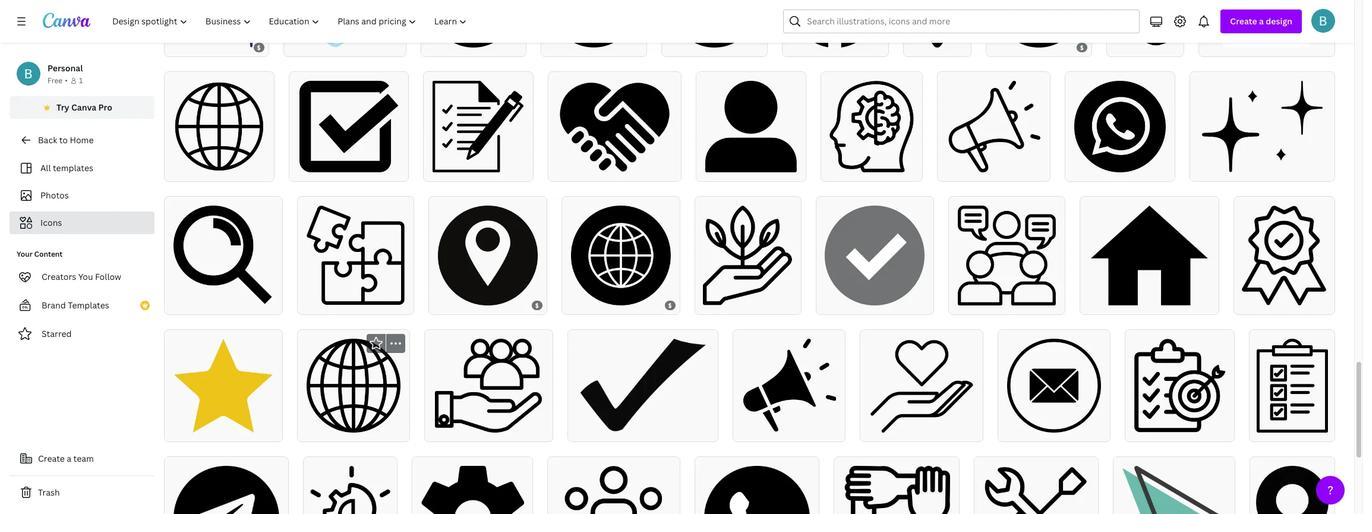 Task type: vqa. For each thing, say whether or not it's contained in the screenshot.
Templates
yes



Task type: locate. For each thing, give the bounding box(es) containing it.
creators you follow
[[42, 271, 121, 282]]

tick icon image
[[825, 206, 925, 305]]

try canva pro
[[56, 102, 112, 113]]

monoline socially conscious icon image
[[558, 466, 670, 514]]

document checklist icon image
[[433, 81, 524, 172]]

create left design
[[1230, 15, 1257, 27]]

$ for location icon
[[535, 301, 539, 310]]

buildable instagram ui filled person icon image
[[706, 81, 797, 172]]

creators you follow link
[[10, 265, 155, 289]]

home
[[70, 134, 94, 146]]

back to home link
[[10, 128, 155, 152]]

brand templates link
[[10, 294, 155, 317]]

$ for website icon
[[668, 301, 672, 310]]

0 horizontal spatial a
[[67, 453, 71, 464]]

to
[[59, 134, 68, 146]]

personal
[[48, 62, 83, 74]]

create left team
[[38, 453, 65, 464]]

a inside button
[[67, 453, 71, 464]]

content
[[34, 249, 63, 259]]

search icon image
[[174, 206, 273, 305]]

a
[[1259, 15, 1264, 27], [67, 453, 71, 464]]

simple instagram icon image
[[671, 0, 758, 47]]

1
[[79, 75, 83, 86]]

location icon image
[[1256, 466, 1329, 514]]

0 vertical spatial a
[[1259, 15, 1264, 27]]

starred link
[[10, 322, 155, 346]]

maintenance icon image
[[984, 466, 1089, 514]]

create inside 'dropdown button'
[[1230, 15, 1257, 27]]

try canva pro button
[[10, 96, 155, 119]]

telephone glyph icon image
[[1114, 0, 1177, 47]]

$ for call icon
[[1080, 43, 1084, 52]]

1 horizontal spatial a
[[1259, 15, 1264, 27]]

$
[[257, 43, 261, 52], [1080, 43, 1084, 52], [535, 301, 539, 310], [668, 301, 672, 310]]

create
[[1230, 15, 1257, 27], [38, 453, 65, 464]]

sparkles gradient icon image
[[1203, 81, 1323, 172]]

canva
[[71, 102, 96, 113]]

0 vertical spatial create
[[1230, 15, 1257, 27]]

create for create a team
[[38, 453, 65, 464]]

create inside button
[[38, 453, 65, 464]]

customer service icon image
[[435, 339, 543, 433]]

location pin icon image
[[909, 0, 966, 47]]

•
[[65, 75, 68, 86]]

None search field
[[783, 10, 1140, 33]]

monoline announcement icon image
[[947, 81, 1041, 172]]

buildable instagram ui filled profile icon image
[[551, 0, 638, 47]]

checkmark icon image
[[580, 339, 706, 433]]

1 horizontal spatial create
[[1230, 15, 1257, 27]]

create a design
[[1230, 15, 1293, 27]]

magnifying glass with dollar symbol filled style icon image
[[173, 0, 260, 47]]

location icon image
[[438, 206, 538, 305]]

follow
[[95, 271, 121, 282]]

circle icon image
[[421, 466, 524, 514]]

0 horizontal spatial create
[[38, 453, 65, 464]]

1 vertical spatial a
[[67, 453, 71, 464]]

templates
[[53, 162, 93, 174]]

monoline inventory icon image
[[1257, 339, 1328, 433]]

team
[[73, 453, 94, 464]]

1 vertical spatial create
[[38, 453, 65, 464]]

monoline thinking icon image
[[830, 81, 914, 172]]

create a design button
[[1221, 10, 1302, 33]]

a left design
[[1259, 15, 1264, 27]]

create a team
[[38, 453, 94, 464]]

a inside 'dropdown button'
[[1259, 15, 1264, 27]]

a for design
[[1259, 15, 1264, 27]]

website icon image
[[571, 206, 671, 305]]

pointer map location vacations travel image
[[294, 0, 395, 47]]

monoline growth icon image
[[703, 206, 793, 305]]

a left team
[[67, 453, 71, 464]]

filled in respect icon image
[[560, 81, 670, 172]]

templates
[[68, 300, 109, 311]]



Task type: describe. For each thing, give the bounding box(es) containing it.
pro
[[98, 102, 112, 113]]

simple facebook icon image
[[792, 0, 879, 47]]

brand templates
[[42, 300, 109, 311]]

email icon image
[[430, 0, 517, 47]]

all templates link
[[17, 157, 147, 179]]

home icon image
[[1091, 206, 1208, 305]]

all
[[40, 162, 51, 174]]

email icon image
[[1007, 339, 1101, 433]]

$ for magnifying glass with dollar symbol filled style icon
[[257, 43, 261, 52]]

brad klo image
[[1312, 9, 1335, 33]]

photos
[[40, 190, 69, 201]]

you
[[78, 271, 93, 282]]

creators
[[42, 271, 76, 282]]

brand
[[42, 300, 66, 311]]

free •
[[48, 75, 68, 86]]

simple viber icon image
[[1075, 81, 1166, 172]]

trash
[[38, 487, 60, 498]]

user group icon image
[[1211, 0, 1323, 47]]

create for create a design
[[1230, 15, 1257, 27]]

your
[[17, 249, 33, 259]]

filled in communication icon image
[[742, 339, 836, 433]]

photos link
[[17, 184, 147, 207]]

monoline solution process icon image
[[310, 466, 390, 514]]

telephone call icon image
[[704, 466, 810, 514]]

free
[[48, 75, 63, 86]]

starred
[[42, 328, 72, 339]]

create a team button
[[10, 447, 155, 471]]

monoline meeting icon image
[[958, 206, 1056, 305]]

back
[[38, 134, 57, 146]]

workplace responsible icon image
[[870, 339, 973, 433]]

design
[[1266, 15, 1293, 27]]

check box icon image
[[299, 81, 399, 172]]

monoline solution icon image
[[306, 206, 405, 305]]

your content
[[17, 249, 63, 259]]

call icon image
[[996, 0, 1083, 47]]

monoline goal planning icon image
[[1134, 339, 1226, 433]]

illustration of globe image
[[174, 81, 265, 172]]

monoline teamwork icon image
[[843, 466, 950, 514]]

top level navigation element
[[105, 10, 477, 33]]

simple telegram icon image
[[174, 466, 279, 514]]

website icon image
[[307, 339, 401, 433]]

monoline certified icon image
[[1242, 206, 1327, 305]]

icons
[[40, 217, 62, 228]]

Search search field
[[807, 10, 1132, 33]]

try
[[56, 102, 69, 113]]

trash link
[[10, 481, 155, 505]]

back to home
[[38, 134, 94, 146]]

a for team
[[67, 453, 71, 464]]

all templates
[[40, 162, 93, 174]]

bright star icon image
[[174, 339, 273, 433]]

arrow shapes simple icon image
[[1122, 466, 1226, 514]]



